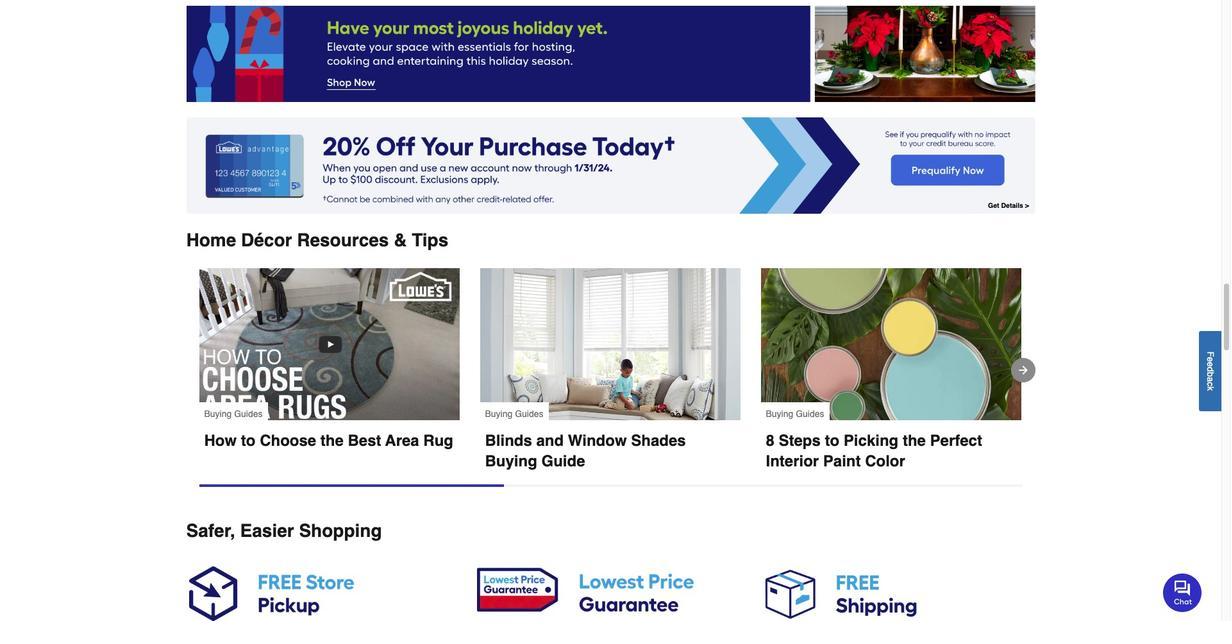 Task type: describe. For each thing, give the bounding box(es) containing it.
the inside 8 steps to picking the perfect interior paint color
[[903, 432, 926, 450]]

tips
[[412, 230, 449, 251]]

various pastel-colored paint lids. image
[[761, 268, 1022, 421]]

perfect
[[931, 432, 983, 450]]

how to choose area rugs video. image
[[199, 268, 460, 421]]

home
[[186, 230, 236, 251]]

c
[[1206, 382, 1217, 386]]

home décor resources & tips
[[186, 230, 449, 251]]

d
[[1206, 367, 1217, 372]]

easier
[[240, 521, 294, 541]]

1 e from the top
[[1206, 357, 1217, 362]]

free shipping. image
[[766, 562, 1033, 621]]

8 steps to picking the perfect interior paint color
[[766, 432, 987, 471]]

buying for blinds
[[485, 409, 513, 419]]

buying guides for how
[[204, 409, 263, 419]]

window
[[568, 432, 627, 450]]

picking
[[844, 432, 899, 450]]

rug
[[424, 432, 454, 450]]

buying guides for 8
[[766, 409, 825, 419]]

shopping
[[299, 521, 382, 541]]

2 advertisement region from the top
[[186, 118, 1036, 217]]

safer,
[[186, 521, 235, 541]]

interior
[[766, 453, 820, 471]]

how
[[204, 432, 237, 450]]

to inside 8 steps to picking the perfect interior paint color
[[826, 432, 840, 450]]

safer, easier shopping
[[186, 521, 382, 541]]

a little boy playing with toys on a bumped-out window seat in a bay window with blinds. image
[[480, 268, 741, 421]]

how to choose the best area rug
[[204, 432, 454, 450]]

décor
[[241, 230, 292, 251]]

shades
[[632, 432, 686, 450]]

a
[[1206, 377, 1217, 382]]

choose
[[260, 432, 316, 450]]

f
[[1206, 351, 1217, 357]]

best
[[348, 432, 381, 450]]



Task type: locate. For each thing, give the bounding box(es) containing it.
2 the from the left
[[903, 432, 926, 450]]

1 horizontal spatial guides
[[515, 409, 544, 419]]

2 horizontal spatial guides
[[796, 409, 825, 419]]

the left the best
[[321, 432, 344, 450]]

resources
[[297, 230, 389, 251]]

buying for how
[[204, 409, 232, 419]]

1 to from the left
[[241, 432, 256, 450]]

2 buying guides from the left
[[485, 409, 544, 419]]

2 to from the left
[[826, 432, 840, 450]]

f e e d b a c k button
[[1200, 331, 1222, 411]]

buying guides up blinds
[[485, 409, 544, 419]]

buying guides up steps at bottom right
[[766, 409, 825, 419]]

2 horizontal spatial buying guides
[[766, 409, 825, 419]]

buying up "how"
[[204, 409, 232, 419]]

buying up blinds
[[485, 409, 513, 419]]

1 horizontal spatial the
[[903, 432, 926, 450]]

area
[[385, 432, 419, 450]]

1 advertisement region from the top
[[186, 6, 1036, 105]]

3 buying guides from the left
[[766, 409, 825, 419]]

guides for to
[[234, 409, 263, 419]]

lowest price guarantee. image
[[477, 562, 745, 621]]

buying down blinds
[[485, 453, 538, 471]]

arrow right image
[[1017, 364, 1030, 377]]

0 horizontal spatial to
[[241, 432, 256, 450]]

buying
[[204, 409, 232, 419], [485, 409, 513, 419], [766, 409, 794, 419], [485, 453, 538, 471]]

b
[[1206, 372, 1217, 377]]

0 horizontal spatial guides
[[234, 409, 263, 419]]

0 horizontal spatial buying guides
[[204, 409, 263, 419]]

guide
[[542, 453, 586, 471]]

buying guides up "how"
[[204, 409, 263, 419]]

guides for and
[[515, 409, 544, 419]]

2 guides from the left
[[515, 409, 544, 419]]

scrollbar
[[199, 485, 504, 487]]

to up paint
[[826, 432, 840, 450]]

1 vertical spatial advertisement region
[[186, 118, 1036, 217]]

buying inside "blinds and window shades buying guide"
[[485, 453, 538, 471]]

e up d
[[1206, 357, 1217, 362]]

free store pickup. image
[[189, 562, 457, 621]]

buying up 8
[[766, 409, 794, 419]]

1 guides from the left
[[234, 409, 263, 419]]

paint
[[824, 453, 861, 471]]

to right "how"
[[241, 432, 256, 450]]

1 buying guides from the left
[[204, 409, 263, 419]]

chat invite button image
[[1164, 573, 1203, 612]]

e
[[1206, 357, 1217, 362], [1206, 362, 1217, 367]]

blinds
[[485, 432, 532, 450]]

advertisement region
[[186, 6, 1036, 105], [186, 118, 1036, 217]]

the
[[321, 432, 344, 450], [903, 432, 926, 450]]

guides up "how"
[[234, 409, 263, 419]]

2 e from the top
[[1206, 362, 1217, 367]]

1 horizontal spatial to
[[826, 432, 840, 450]]

color
[[866, 453, 906, 471]]

&
[[394, 230, 407, 251]]

guides
[[234, 409, 263, 419], [515, 409, 544, 419], [796, 409, 825, 419]]

and
[[537, 432, 564, 450]]

to
[[241, 432, 256, 450], [826, 432, 840, 450]]

e up the b
[[1206, 362, 1217, 367]]

buying for 8
[[766, 409, 794, 419]]

guides up steps at bottom right
[[796, 409, 825, 419]]

buying guides
[[204, 409, 263, 419], [485, 409, 544, 419], [766, 409, 825, 419]]

3 guides from the left
[[796, 409, 825, 419]]

1 the from the left
[[321, 432, 344, 450]]

8
[[766, 432, 775, 450]]

guides for steps
[[796, 409, 825, 419]]

blinds and window shades buying guide
[[485, 432, 691, 471]]

1 horizontal spatial buying guides
[[485, 409, 544, 419]]

steps
[[779, 432, 821, 450]]

guides up blinds
[[515, 409, 544, 419]]

k
[[1206, 386, 1217, 391]]

0 vertical spatial advertisement region
[[186, 6, 1036, 105]]

buying guides for blinds
[[485, 409, 544, 419]]

the up color
[[903, 432, 926, 450]]

f e e d b a c k
[[1206, 351, 1217, 391]]

0 horizontal spatial the
[[321, 432, 344, 450]]



Task type: vqa. For each thing, say whether or not it's contained in the screenshot.
the right the Guides
yes



